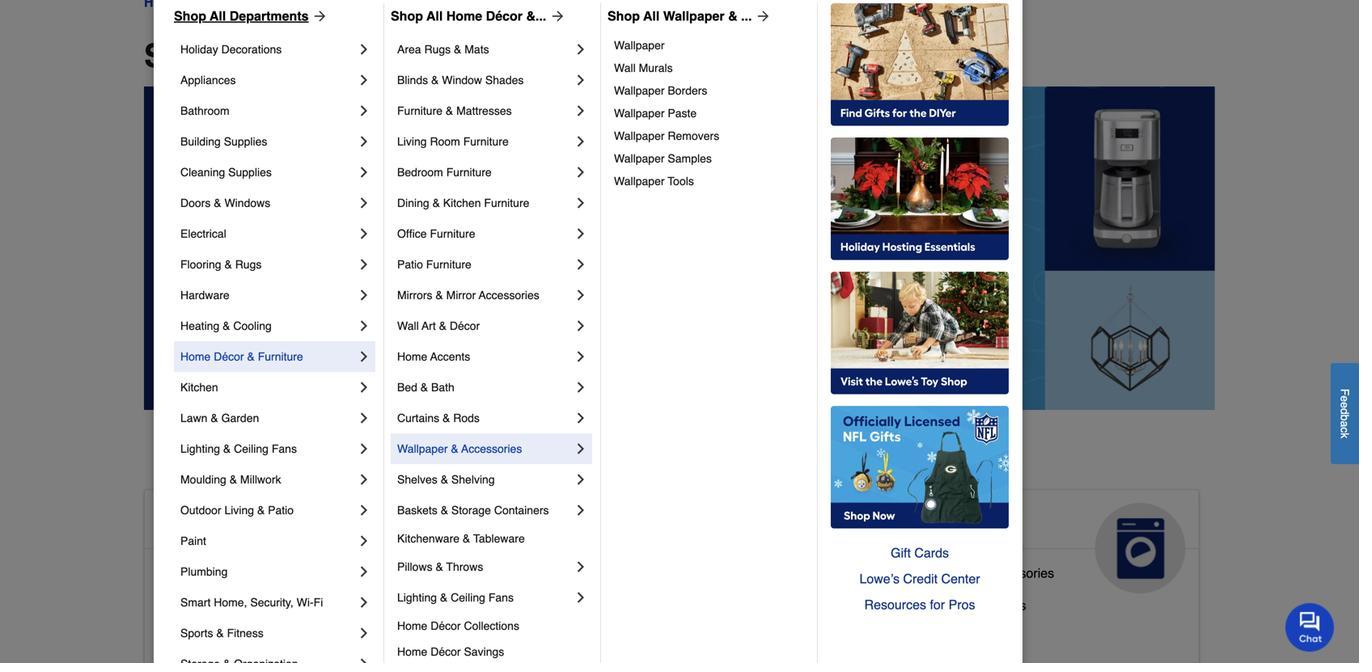 Task type: locate. For each thing, give the bounding box(es) containing it.
0 horizontal spatial patio
[[268, 504, 294, 517]]

moulding & millwork
[[181, 474, 281, 487]]

0 vertical spatial wall
[[614, 62, 636, 74]]

wall left art
[[397, 320, 419, 333]]

wallpaper for wallpaper paste
[[614, 107, 665, 120]]

0 horizontal spatial wall
[[397, 320, 419, 333]]

wallpaper removers
[[614, 130, 720, 142]]

1 horizontal spatial ceiling
[[451, 592, 486, 605]]

décor down heating & cooling
[[214, 351, 244, 363]]

rugs up hardware link
[[235, 258, 262, 271]]

k
[[1339, 433, 1352, 439]]

0 vertical spatial kitchen
[[443, 197, 481, 210]]

doors
[[181, 197, 211, 210]]

shop up area
[[391, 8, 423, 23]]

bathroom link
[[181, 96, 356, 126]]

pros
[[949, 598, 976, 613]]

chevron right image
[[356, 41, 372, 57], [356, 72, 372, 88], [356, 103, 372, 119], [573, 103, 589, 119], [356, 164, 372, 181], [573, 195, 589, 211], [356, 226, 372, 242], [356, 257, 372, 273], [573, 257, 589, 273], [356, 287, 372, 304], [356, 318, 372, 334], [573, 318, 589, 334], [356, 349, 372, 365], [573, 349, 589, 365], [356, 380, 372, 396], [573, 410, 589, 427], [573, 441, 589, 457], [356, 472, 372, 488], [573, 503, 589, 519], [573, 559, 589, 576], [573, 590, 589, 606], [356, 626, 372, 642]]

1 horizontal spatial arrow right image
[[752, 8, 772, 24]]

storage
[[452, 504, 491, 517]]

moulding & millwork link
[[181, 465, 356, 495]]

1 horizontal spatial lighting & ceiling fans link
[[397, 583, 573, 614]]

kitchenware & tableware link
[[397, 526, 589, 552]]

furniture down blinds
[[397, 104, 443, 117]]

décor up home décor savings
[[431, 620, 461, 633]]

window
[[442, 74, 483, 87]]

2 vertical spatial supplies
[[576, 592, 626, 607]]

arrow right image inside shop all wallpaper & ... link
[[752, 8, 772, 24]]

shop all wallpaper & ...
[[608, 8, 752, 23]]

officially licensed n f l gifts. shop now. image
[[831, 406, 1009, 529]]

furniture up office furniture link
[[484, 197, 530, 210]]

1 shop from the left
[[174, 8, 206, 23]]

lighting & ceiling fans link
[[181, 434, 356, 465], [397, 583, 573, 614]]

arrow right image
[[309, 8, 328, 24], [752, 8, 772, 24]]

0 vertical spatial fans
[[272, 443, 297, 456]]

wallpaper up wall murals
[[614, 39, 665, 52]]

ceiling up the millwork
[[234, 443, 269, 456]]

arrow right image up the wallpaper link
[[752, 8, 772, 24]]

accessible for accessible bathroom
[[158, 566, 220, 581]]

shelves & shelving link
[[397, 465, 573, 495]]

&...
[[527, 8, 547, 23]]

home décor & furniture link
[[181, 342, 356, 372]]

chevron right image for blinds & window shades
[[573, 72, 589, 88]]

rugs right area
[[425, 43, 451, 56]]

cards
[[915, 546, 950, 561]]

supplies up cleaning supplies
[[224, 135, 267, 148]]

all up holiday decorations
[[210, 8, 226, 23]]

living left room
[[397, 135, 427, 148]]

chevron right image for hardware
[[356, 287, 372, 304]]

appliances image
[[1096, 503, 1187, 594]]

bathroom up smart home, security, wi-fi on the left of page
[[223, 566, 280, 581]]

supplies for building supplies
[[224, 135, 267, 148]]

fans up moulding & millwork link
[[272, 443, 297, 456]]

chevron right image for smart home, security, wi-fi
[[356, 595, 372, 611]]

home décor collections link
[[397, 614, 589, 640]]

wall for wall art & décor
[[397, 320, 419, 333]]

appliances up cards
[[879, 510, 1000, 536]]

0 vertical spatial departments
[[230, 8, 309, 23]]

flooring
[[181, 258, 221, 271]]

building supplies
[[181, 135, 267, 148]]

ceiling up home décor collections
[[451, 592, 486, 605]]

3 accessible from the top
[[158, 599, 220, 614]]

0 vertical spatial ceiling
[[234, 443, 269, 456]]

entry
[[223, 631, 254, 646]]

shop all departments link
[[174, 6, 328, 26]]

bedroom up 'fitness'
[[223, 599, 276, 614]]

heating & cooling
[[181, 320, 272, 333]]

chevron right image for holiday decorations
[[356, 41, 372, 57]]

2 accessible from the top
[[158, 566, 220, 581]]

& right animal
[[600, 510, 617, 536]]

& left mirror
[[436, 289, 443, 302]]

& left mats
[[454, 43, 462, 56]]

accessories down patio furniture link
[[479, 289, 540, 302]]

shop for shop all wallpaper & ...
[[608, 8, 640, 23]]

chillers
[[984, 599, 1027, 614]]

enjoy savings year-round. no matter what you're shopping for, find what you need at a great price. image
[[144, 87, 1216, 410]]

home down home décor collections
[[397, 646, 428, 659]]

0 horizontal spatial shop
[[174, 8, 206, 23]]

1 horizontal spatial appliances link
[[866, 491, 1199, 594]]

houses,
[[578, 624, 626, 639]]

& left pros
[[938, 599, 947, 614]]

arrow right image for shop all departments
[[309, 8, 328, 24]]

& right flooring
[[225, 258, 232, 271]]

chevron right image for area rugs & mats
[[573, 41, 589, 57]]

wallpaper for wallpaper borders
[[614, 84, 665, 97]]

& left the millwork
[[230, 474, 237, 487]]

shelves & shelving
[[397, 474, 495, 487]]

chevron right image
[[573, 41, 589, 57], [573, 72, 589, 88], [356, 134, 372, 150], [573, 134, 589, 150], [573, 164, 589, 181], [356, 195, 372, 211], [573, 226, 589, 242], [573, 287, 589, 304], [573, 380, 589, 396], [356, 410, 372, 427], [356, 441, 372, 457], [573, 472, 589, 488], [356, 503, 372, 519], [356, 533, 372, 550], [356, 564, 372, 580], [356, 595, 372, 611], [356, 657, 372, 664]]

chevron right image for pillows & throws
[[573, 559, 589, 576]]

1 horizontal spatial rugs
[[425, 43, 451, 56]]

shop up holiday at the top left
[[174, 8, 206, 23]]

0 vertical spatial lighting & ceiling fans link
[[181, 434, 356, 465]]

accessible bathroom link
[[158, 563, 280, 595]]

fans up home décor collections link
[[489, 592, 514, 605]]

arrow right image for shop all wallpaper & ...
[[752, 8, 772, 24]]

accessories for mirrors & mirror accessories
[[479, 289, 540, 302]]

1 accessible from the top
[[158, 510, 276, 536]]

1 vertical spatial supplies
[[228, 166, 272, 179]]

0 vertical spatial accessories
[[479, 289, 540, 302]]

chevron right image for outdoor living & patio
[[356, 503, 372, 519]]

& up moulding & millwork
[[223, 443, 231, 456]]

accessories up chillers
[[985, 566, 1055, 581]]

fans for lighting & ceiling fans chevron right icon
[[489, 592, 514, 605]]

chevron right image for building supplies
[[356, 134, 372, 150]]

1 vertical spatial wall
[[397, 320, 419, 333]]

0 horizontal spatial living
[[225, 504, 254, 517]]

2 shop from the left
[[391, 8, 423, 23]]

4 accessible from the top
[[158, 631, 220, 646]]

furniture up dining & kitchen furniture
[[447, 166, 492, 179]]

supplies for livestock supplies
[[576, 592, 626, 607]]

kitchen
[[443, 197, 481, 210], [181, 381, 218, 394]]

samples
[[668, 152, 712, 165]]

appliances link up chillers
[[866, 491, 1199, 594]]

blinds
[[397, 74, 428, 87]]

accessible up sports
[[158, 599, 220, 614]]

lighting up moulding
[[181, 443, 220, 456]]

bedroom furniture
[[397, 166, 492, 179]]

1 vertical spatial departments
[[283, 37, 481, 74]]

curtains & rods link
[[397, 403, 573, 434]]

find gifts for the diyer. image
[[831, 3, 1009, 126]]

accessible down smart
[[158, 631, 220, 646]]

0 vertical spatial pet
[[623, 510, 658, 536]]

wallpaper down wallpaper paste
[[614, 130, 665, 142]]

1 horizontal spatial pet
[[623, 510, 658, 536]]

patio
[[397, 258, 423, 271], [268, 504, 294, 517]]

wall
[[614, 62, 636, 74], [397, 320, 419, 333]]

home down security,
[[269, 631, 304, 646]]

1 horizontal spatial wall
[[614, 62, 636, 74]]

chevron right image for baskets & storage containers
[[573, 503, 589, 519]]

supplies up houses,
[[576, 592, 626, 607]]

shop all home décor &...
[[391, 8, 547, 23]]

1 arrow right image from the left
[[309, 8, 328, 24]]

throws
[[446, 561, 484, 574]]

1 horizontal spatial shop
[[391, 8, 423, 23]]

shades
[[486, 74, 524, 87]]

wallpaper down wall murals
[[614, 84, 665, 97]]

shop all departments
[[144, 37, 481, 74]]

bedroom up dining
[[397, 166, 443, 179]]

paint
[[181, 535, 206, 548]]

wallpaper down "wallpaper samples"
[[614, 175, 665, 188]]

hardware
[[181, 289, 230, 302]]

wallpaper paste link
[[614, 102, 806, 125]]

living down moulding & millwork
[[225, 504, 254, 517]]

patio down office
[[397, 258, 423, 271]]

rugs
[[425, 43, 451, 56], [235, 258, 262, 271]]

1 vertical spatial lighting
[[397, 592, 437, 605]]

0 vertical spatial supplies
[[224, 135, 267, 148]]

accessible home
[[158, 510, 346, 536]]

lawn & garden link
[[181, 403, 356, 434]]

mirror
[[447, 289, 476, 302]]

accessories for appliance parts & accessories
[[985, 566, 1055, 581]]

0 vertical spatial living
[[397, 135, 427, 148]]

gift cards link
[[831, 541, 1009, 567]]

décor for home décor collections
[[431, 620, 461, 633]]

e up d
[[1339, 396, 1352, 402]]

paste
[[668, 107, 697, 120]]

2 arrow right image from the left
[[752, 8, 772, 24]]

lighting down pillows
[[397, 592, 437, 605]]

décor inside "link"
[[431, 646, 461, 659]]

chevron right image for bed & bath
[[573, 380, 589, 396]]

& right parts
[[974, 566, 982, 581]]

furniture up bedroom furniture "link" on the top of the page
[[464, 135, 509, 148]]

2 vertical spatial accessories
[[985, 566, 1055, 581]]

bathroom up building
[[181, 104, 230, 117]]

3 shop from the left
[[608, 8, 640, 23]]

0 horizontal spatial arrow right image
[[309, 8, 328, 24]]

lighting & ceiling fans link for chevron right image related to lighting & ceiling fans
[[181, 434, 356, 465]]

dining
[[397, 197, 430, 210]]

2 horizontal spatial shop
[[608, 8, 640, 23]]

shop for shop all home décor &...
[[391, 8, 423, 23]]

chevron right image for lighting & ceiling fans
[[573, 590, 589, 606]]

all
[[210, 8, 226, 23], [427, 8, 443, 23], [644, 8, 660, 23], [233, 37, 274, 74]]

décor down mirrors & mirror accessories
[[450, 320, 480, 333]]

1 vertical spatial kitchen
[[181, 381, 218, 394]]

departments for shop all departments
[[283, 37, 481, 74]]

0 vertical spatial lighting & ceiling fans
[[181, 443, 297, 456]]

1 vertical spatial fans
[[489, 592, 514, 605]]

e up b
[[1339, 402, 1352, 409]]

furniture
[[397, 104, 443, 117], [464, 135, 509, 148], [447, 166, 492, 179], [484, 197, 530, 210], [430, 227, 476, 240], [426, 258, 472, 271], [258, 351, 303, 363], [642, 624, 693, 639]]

appliances
[[181, 74, 236, 87], [879, 510, 1000, 536]]

accessible up smart
[[158, 566, 220, 581]]

supplies up 'windows'
[[228, 166, 272, 179]]

all up area rugs & mats
[[427, 8, 443, 23]]

bedroom furniture link
[[397, 157, 573, 188]]

wallpaper down wallpaper borders
[[614, 107, 665, 120]]

wallpaper for wallpaper & accessories
[[397, 443, 448, 456]]

1 vertical spatial lighting & ceiling fans link
[[397, 583, 573, 614]]

décor for home décor & furniture
[[214, 351, 244, 363]]

0 vertical spatial patio
[[397, 258, 423, 271]]

1 horizontal spatial bedroom
[[397, 166, 443, 179]]

1 e from the top
[[1339, 396, 1352, 402]]

1 horizontal spatial lighting & ceiling fans
[[397, 592, 514, 605]]

chevron right image for wallpaper & accessories
[[573, 441, 589, 457]]

wallpaper & accessories
[[397, 443, 522, 456]]

accessible bedroom
[[158, 599, 276, 614]]

0 vertical spatial bedroom
[[397, 166, 443, 179]]

f
[[1339, 389, 1352, 396]]

home décor & furniture
[[181, 351, 303, 363]]

0 horizontal spatial kitchen
[[181, 381, 218, 394]]

0 horizontal spatial lighting & ceiling fans link
[[181, 434, 356, 465]]

chevron right image for bedroom furniture
[[573, 164, 589, 181]]

1 horizontal spatial kitchen
[[443, 197, 481, 210]]

building supplies link
[[181, 126, 356, 157]]

shop up wall murals
[[608, 8, 640, 23]]

patio inside the outdoor living & patio link
[[268, 504, 294, 517]]

accessible down moulding
[[158, 510, 276, 536]]

patio inside patio furniture link
[[397, 258, 423, 271]]

& right shelves at the bottom left
[[441, 474, 449, 487]]

chevron right image for living room furniture
[[573, 134, 589, 150]]

wi-
[[297, 597, 314, 610]]

outdoor living & patio link
[[181, 495, 356, 526]]

doors & windows link
[[181, 188, 356, 219]]

murals
[[639, 62, 673, 74]]

wine
[[951, 599, 980, 614]]

décor down home décor collections
[[431, 646, 461, 659]]

living
[[397, 135, 427, 148], [225, 504, 254, 517]]

chevron right image for moulding & millwork
[[356, 472, 372, 488]]

arrow right image inside shop all departments link
[[309, 8, 328, 24]]

accessories up shelves & shelving link
[[462, 443, 522, 456]]

0 horizontal spatial rugs
[[235, 258, 262, 271]]

1 vertical spatial bedroom
[[223, 599, 276, 614]]

smart
[[181, 597, 211, 610]]

shop for shop all departments
[[174, 8, 206, 23]]

1 vertical spatial appliances
[[879, 510, 1000, 536]]

home décor collections
[[397, 620, 520, 633]]

wallpaper removers link
[[614, 125, 806, 147]]

shop
[[144, 37, 225, 74]]

shop
[[174, 8, 206, 23], [391, 8, 423, 23], [608, 8, 640, 23]]

home inside "link"
[[397, 646, 428, 659]]

wallpaper down curtains
[[397, 443, 448, 456]]

1 vertical spatial pet
[[519, 624, 538, 639]]

home,
[[214, 597, 247, 610]]

& left cooling
[[223, 320, 230, 333]]

0 horizontal spatial lighting
[[181, 443, 220, 456]]

decorations
[[221, 43, 282, 56]]

& left "..."
[[729, 8, 738, 23]]

chevron right image for wall art & décor
[[573, 318, 589, 334]]

1 horizontal spatial fans
[[489, 592, 514, 605]]

lowe's
[[860, 572, 900, 587]]

chevron right image for bathroom
[[356, 103, 372, 119]]

building
[[181, 135, 221, 148]]

animal & pet care image
[[735, 503, 826, 594]]

lighting & ceiling fans link up collections
[[397, 583, 573, 614]]

appliances down holiday at the top left
[[181, 74, 236, 87]]

& down pillows & throws
[[440, 592, 448, 605]]

0 horizontal spatial appliances
[[181, 74, 236, 87]]

& right houses,
[[629, 624, 638, 639]]

office furniture
[[397, 227, 476, 240]]

chevron right image for sports & fitness
[[356, 626, 372, 642]]

chevron right image for appliances
[[356, 72, 372, 88]]

patio up paint link
[[268, 504, 294, 517]]

1 vertical spatial patio
[[268, 504, 294, 517]]

lowe's credit center link
[[831, 567, 1009, 593]]

0 horizontal spatial lighting & ceiling fans
[[181, 443, 297, 456]]

furniture right houses,
[[642, 624, 693, 639]]

1 horizontal spatial patio
[[397, 258, 423, 271]]

office
[[397, 227, 427, 240]]

f e e d b a c k
[[1339, 389, 1352, 439]]

lighting & ceiling fans up home décor collections
[[397, 592, 514, 605]]

1 vertical spatial lighting & ceiling fans
[[397, 592, 514, 605]]

hardware link
[[181, 280, 356, 311]]

home down moulding & millwork link
[[283, 510, 346, 536]]

& right lawn
[[211, 412, 218, 425]]

wallpaper up wallpaper tools
[[614, 152, 665, 165]]

wall left murals
[[614, 62, 636, 74]]

wallpaper
[[664, 8, 725, 23], [614, 39, 665, 52], [614, 84, 665, 97], [614, 107, 665, 120], [614, 130, 665, 142], [614, 152, 665, 165], [614, 175, 665, 188], [397, 443, 448, 456]]

curtains & rods
[[397, 412, 480, 425]]

furniture up mirror
[[426, 258, 472, 271]]

all up murals
[[644, 8, 660, 23]]

collections
[[464, 620, 520, 633]]

chevron right image for curtains & rods
[[573, 410, 589, 427]]

0 horizontal spatial fans
[[272, 443, 297, 456]]

fitness
[[227, 627, 264, 640]]

& right art
[[439, 320, 447, 333]]

kitchen down bedroom furniture
[[443, 197, 481, 210]]

arrow right image up 'shop all departments'
[[309, 8, 328, 24]]

lighting & ceiling fans link up the millwork
[[181, 434, 356, 465]]

accessible entry & home link
[[158, 627, 304, 660]]

lighting & ceiling fans link for lighting & ceiling fans chevron right icon
[[397, 583, 573, 614]]

0 horizontal spatial ceiling
[[234, 443, 269, 456]]

0 vertical spatial appliances link
[[181, 65, 356, 96]]

appliances link down decorations
[[181, 65, 356, 96]]

wallpaper link
[[614, 34, 806, 57]]

& right pillows
[[436, 561, 443, 574]]



Task type: describe. For each thing, give the bounding box(es) containing it.
bedroom inside "link"
[[397, 166, 443, 179]]

& left the rods
[[443, 412, 450, 425]]

1 vertical spatial accessories
[[462, 443, 522, 456]]

& up throws
[[463, 533, 471, 546]]

accessible home link
[[145, 491, 478, 594]]

furniture & mattresses
[[397, 104, 512, 117]]

home up the bed
[[397, 351, 428, 363]]

chevron right image for lawn & garden
[[356, 410, 372, 427]]

0 horizontal spatial bedroom
[[223, 599, 276, 614]]

beds,
[[542, 624, 575, 639]]

chevron right image for furniture & mattresses
[[573, 103, 589, 119]]

fi
[[314, 597, 323, 610]]

chevron right image for lighting & ceiling fans
[[356, 441, 372, 457]]

all down shop all departments link
[[233, 37, 274, 74]]

& right 'entry'
[[257, 631, 266, 646]]

chevron right image for electrical
[[356, 226, 372, 242]]

1 vertical spatial living
[[225, 504, 254, 517]]

flooring & rugs link
[[181, 249, 356, 280]]

baskets
[[397, 504, 438, 517]]

wallpaper for wallpaper tools
[[614, 175, 665, 188]]

accessible entry & home
[[158, 631, 304, 646]]

1 vertical spatial bathroom
[[223, 566, 280, 581]]

1 vertical spatial ceiling
[[451, 592, 486, 605]]

pet inside animal & pet care
[[623, 510, 658, 536]]

all for home
[[427, 8, 443, 23]]

cleaning supplies
[[181, 166, 272, 179]]

electrical
[[181, 227, 226, 240]]

pet beds, houses, & furniture link
[[519, 621, 693, 653]]

accessible for accessible entry & home
[[158, 631, 220, 646]]

mats
[[465, 43, 489, 56]]

outdoor living & patio
[[181, 504, 294, 517]]

& right the bed
[[421, 381, 428, 394]]

lighting & ceiling fans for lighting & ceiling fans link associated with chevron right image related to lighting & ceiling fans
[[181, 443, 297, 456]]

& inside animal & pet care
[[600, 510, 617, 536]]

& up shelves & shelving on the left bottom
[[451, 443, 459, 456]]

& down accessible bedroom link
[[216, 627, 224, 640]]

0 vertical spatial lighting
[[181, 443, 220, 456]]

tableware
[[474, 533, 525, 546]]

...
[[742, 8, 752, 23]]

mirrors
[[397, 289, 433, 302]]

sports
[[181, 627, 213, 640]]

borders
[[668, 84, 708, 97]]

cooling
[[233, 320, 272, 333]]

beverage & wine chillers
[[879, 599, 1027, 614]]

décor for home décor savings
[[431, 646, 461, 659]]

blinds & window shades
[[397, 74, 524, 87]]

wall art & décor
[[397, 320, 480, 333]]

appliance
[[879, 566, 936, 581]]

& left 'storage'
[[441, 504, 448, 517]]

wallpaper for wallpaper samples
[[614, 152, 665, 165]]

home up mats
[[447, 8, 483, 23]]

holiday hosting essentials. image
[[831, 138, 1009, 261]]

baskets & storage containers link
[[397, 495, 573, 526]]

rods
[[454, 412, 480, 425]]

shop all departments
[[174, 8, 309, 23]]

containers
[[494, 504, 549, 517]]

chevron right image for doors & windows
[[356, 195, 372, 211]]

livestock supplies
[[519, 592, 626, 607]]

& up living room furniture
[[446, 104, 454, 117]]

1 vertical spatial rugs
[[235, 258, 262, 271]]

holiday decorations link
[[181, 34, 356, 65]]

2 e from the top
[[1339, 402, 1352, 409]]

mattresses
[[457, 104, 512, 117]]

all for wallpaper
[[644, 8, 660, 23]]

beverage & wine chillers link
[[879, 595, 1027, 627]]

chevron right image for home décor & furniture
[[356, 349, 372, 365]]

accessible home image
[[374, 503, 465, 594]]

0 vertical spatial appliances
[[181, 74, 236, 87]]

1 horizontal spatial living
[[397, 135, 427, 148]]

chevron right image for heating & cooling
[[356, 318, 372, 334]]

smart home, security, wi-fi link
[[181, 588, 356, 618]]

animal & pet care
[[519, 510, 658, 562]]

animal
[[519, 510, 594, 536]]

kitchen inside "link"
[[443, 197, 481, 210]]

wallpaper for wallpaper removers
[[614, 130, 665, 142]]

bed
[[397, 381, 418, 394]]

moulding
[[181, 474, 227, 487]]

0 horizontal spatial pet
[[519, 624, 538, 639]]

bed & bath
[[397, 381, 455, 394]]

chevron right image for paint
[[356, 533, 372, 550]]

chevron right image for home accents
[[573, 349, 589, 365]]

wall for wall murals
[[614, 62, 636, 74]]

0 vertical spatial bathroom
[[181, 104, 230, 117]]

millwork
[[240, 474, 281, 487]]

all for departments
[[210, 8, 226, 23]]

0 horizontal spatial appliances link
[[181, 65, 356, 96]]

chevron right image for kitchen
[[356, 380, 372, 396]]

home up home décor savings
[[397, 620, 428, 633]]

patio furniture
[[397, 258, 472, 271]]

home down heating
[[181, 351, 211, 363]]

& down cooling
[[247, 351, 255, 363]]

chevron right image for plumbing
[[356, 564, 372, 580]]

lowe's credit center
[[860, 572, 981, 587]]

furniture inside "link"
[[484, 197, 530, 210]]

furniture down dining & kitchen furniture
[[430, 227, 476, 240]]

1 vertical spatial appliances link
[[866, 491, 1199, 594]]

furniture up kitchen link
[[258, 351, 303, 363]]

resources for pros link
[[831, 593, 1009, 618]]

0 vertical spatial rugs
[[425, 43, 451, 56]]

accessible for accessible bedroom
[[158, 599, 220, 614]]

accessible bedroom link
[[158, 595, 276, 627]]

arrow right image
[[547, 8, 566, 24]]

furniture inside "link"
[[447, 166, 492, 179]]

chevron right image for patio furniture
[[573, 257, 589, 273]]

chevron right image for cleaning supplies
[[356, 164, 372, 181]]

wallpaper borders
[[614, 84, 708, 97]]

holiday decorations
[[181, 43, 282, 56]]

smart home, security, wi-fi
[[181, 597, 323, 610]]

cleaning supplies link
[[181, 157, 356, 188]]

beverage
[[879, 599, 935, 614]]

a
[[1339, 421, 1352, 428]]

pet beds, houses, & furniture
[[519, 624, 693, 639]]

mirrors & mirror accessories link
[[397, 280, 573, 311]]

chat invite button image
[[1286, 603, 1336, 653]]

gift cards
[[891, 546, 950, 561]]

baskets & storage containers
[[397, 504, 549, 517]]

chevron right image for shelves & shelving
[[573, 472, 589, 488]]

plumbing link
[[181, 557, 356, 588]]

chevron right image for dining & kitchen furniture
[[573, 195, 589, 211]]

chevron right image for mirrors & mirror accessories
[[573, 287, 589, 304]]

1 horizontal spatial lighting
[[397, 592, 437, 605]]

& down the millwork
[[257, 504, 265, 517]]

accents
[[431, 351, 471, 363]]

departments for shop all departments
[[230, 8, 309, 23]]

area rugs & mats
[[397, 43, 489, 56]]

home décor savings
[[397, 646, 505, 659]]

pillows
[[397, 561, 433, 574]]

furniture & mattresses link
[[397, 96, 573, 126]]

area rugs & mats link
[[397, 34, 573, 65]]

& right blinds
[[431, 74, 439, 87]]

wallpaper for wallpaper
[[614, 39, 665, 52]]

accessible for accessible home
[[158, 510, 276, 536]]

removers
[[668, 130, 720, 142]]

décor left &...
[[486, 8, 523, 23]]

& right dining
[[433, 197, 440, 210]]

home accents
[[397, 351, 471, 363]]

living room furniture
[[397, 135, 509, 148]]

wallpaper borders link
[[614, 79, 806, 102]]

fans for chevron right image related to lighting & ceiling fans
[[272, 443, 297, 456]]

wallpaper paste
[[614, 107, 697, 120]]

1 horizontal spatial appliances
[[879, 510, 1000, 536]]

center
[[942, 572, 981, 587]]

gift
[[891, 546, 911, 561]]

shop all wallpaper & ... link
[[608, 6, 772, 26]]

wallpaper up the wallpaper link
[[664, 8, 725, 23]]

holiday
[[181, 43, 218, 56]]

tools
[[668, 175, 694, 188]]

patio furniture link
[[397, 249, 573, 280]]

dining & kitchen furniture link
[[397, 188, 573, 219]]

bath
[[431, 381, 455, 394]]

office furniture link
[[397, 219, 573, 249]]

care
[[519, 536, 569, 562]]

chevron right image for office furniture
[[573, 226, 589, 242]]

cleaning
[[181, 166, 225, 179]]

bed & bath link
[[397, 372, 573, 403]]

lighting & ceiling fans for lighting & ceiling fans chevron right icon lighting & ceiling fans link
[[397, 592, 514, 605]]

home décor savings link
[[397, 640, 589, 664]]

b
[[1339, 415, 1352, 421]]

visit the lowe's toy shop. image
[[831, 272, 1009, 395]]

supplies for cleaning supplies
[[228, 166, 272, 179]]

chevron right image for flooring & rugs
[[356, 257, 372, 273]]

& right doors
[[214, 197, 221, 210]]

kitchenware
[[397, 533, 460, 546]]



Task type: vqa. For each thing, say whether or not it's contained in the screenshot.
Parts
yes



